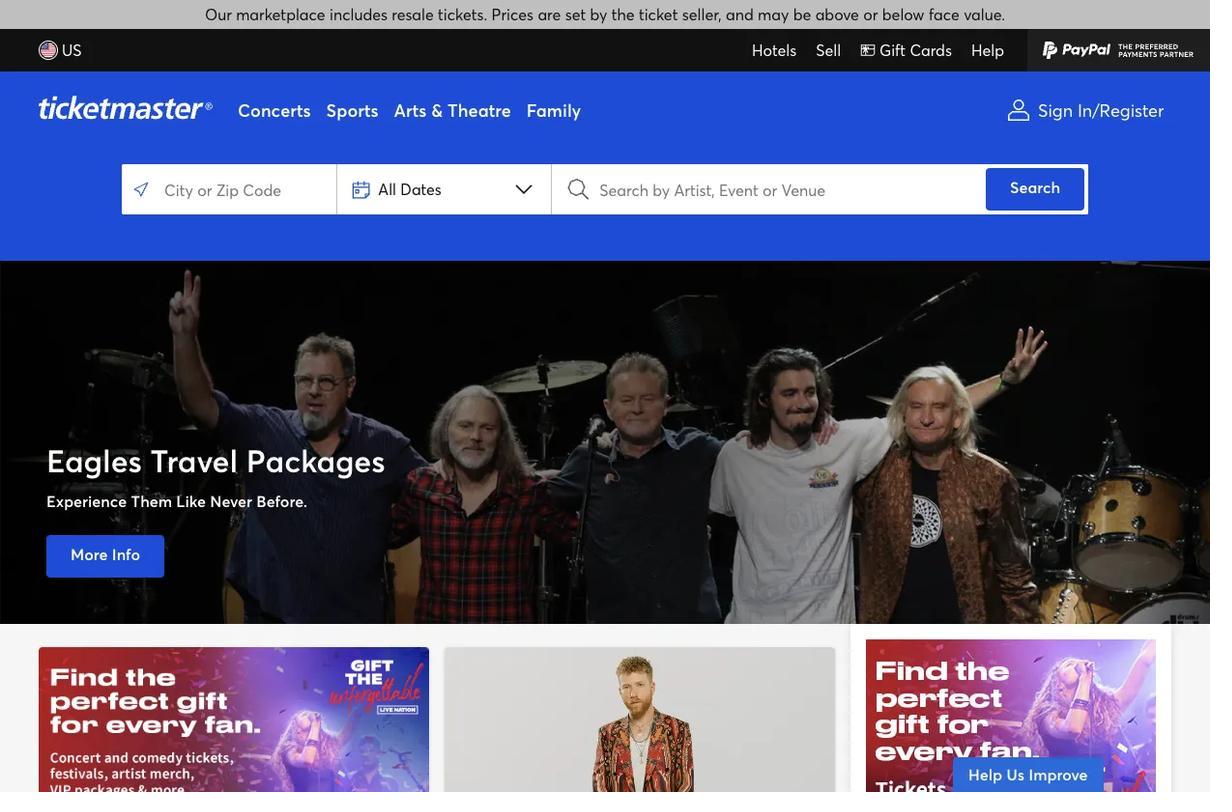 Task type: describe. For each thing, give the bounding box(es) containing it.
face
[[929, 4, 960, 24]]

ticket
[[639, 4, 678, 24]]

all dates button
[[337, 165, 551, 215]]

our
[[205, 4, 232, 24]]

be
[[794, 4, 812, 24]]

gift
[[880, 40, 906, 60]]

City or Zip Code field
[[126, 169, 333, 211]]

arts
[[394, 99, 427, 122]]

hotels
[[752, 40, 797, 60]]

&
[[431, 99, 443, 122]]

and
[[726, 4, 754, 24]]

marketplace
[[236, 4, 326, 24]]

experience
[[46, 491, 127, 511]]

sell
[[816, 40, 841, 60]]

below
[[883, 4, 925, 24]]

help link
[[962, 29, 1014, 72]]

more info
[[71, 544, 140, 565]]

more info link
[[46, 536, 164, 578]]

before.
[[257, 491, 308, 511]]

arts & theatre
[[394, 99, 511, 122]]

info
[[112, 544, 140, 565]]

cards
[[910, 40, 952, 60]]

travel
[[150, 440, 238, 481]]

packages
[[246, 440, 386, 481]]

above
[[816, 4, 860, 24]]

are
[[538, 4, 561, 24]]

more
[[71, 544, 108, 565]]

resale
[[392, 4, 434, 24]]

all dates
[[378, 179, 442, 199]]

our marketplace includes resale tickets. prices are set by the ticket seller, and may be above or below face value.
[[205, 4, 1006, 24]]

concerts
[[238, 99, 311, 122]]

all
[[378, 179, 396, 199]]

them
[[131, 491, 172, 511]]

sign
[[1039, 98, 1073, 122]]

sell link
[[807, 29, 851, 72]]

sign in/register button
[[998, 72, 1182, 149]]

concerts link
[[230, 72, 319, 149]]

advertisement region
[[866, 640, 1157, 793]]

sports link
[[319, 72, 386, 149]]

paypal preferred payments partner image
[[1028, 29, 1211, 72]]



Task type: vqa. For each thing, say whether or not it's contained in the screenshot.
may
yes



Task type: locate. For each thing, give the bounding box(es) containing it.
never
[[210, 491, 252, 511]]

arts & theatre link
[[386, 72, 519, 149]]

or
[[864, 4, 878, 24]]

eagles travel packages experience them like never before.
[[46, 440, 386, 511]]

by
[[590, 4, 608, 24]]

gift cards
[[880, 40, 952, 60]]

sports
[[326, 99, 379, 122]]

None search field
[[122, 165, 1089, 215]]

dates
[[401, 179, 442, 199]]

includes
[[330, 4, 388, 24]]

may
[[758, 4, 789, 24]]

us
[[62, 40, 82, 60]]

prices
[[492, 4, 534, 24]]

set
[[565, 4, 586, 24]]

tickets.
[[438, 4, 488, 24]]

sign in/register
[[1039, 98, 1165, 122]]

theatre
[[448, 99, 511, 122]]

like
[[176, 491, 206, 511]]

the
[[612, 4, 635, 24]]

gift cards link
[[851, 29, 962, 72]]

search
[[1011, 177, 1061, 198]]

family link
[[519, 72, 589, 149]]

hotels link
[[743, 29, 807, 72]]

eagles
[[46, 440, 142, 481]]

search button
[[986, 169, 1085, 211]]

help
[[972, 40, 1005, 60]]

us button
[[29, 29, 91, 72]]

value.
[[964, 4, 1006, 24]]

family
[[527, 99, 581, 122]]

in/register
[[1078, 98, 1165, 122]]

Search by Artist, Event or Venue text field
[[591, 169, 983, 211]]

seller,
[[682, 4, 722, 24]]

none search field containing search
[[122, 165, 1089, 215]]



